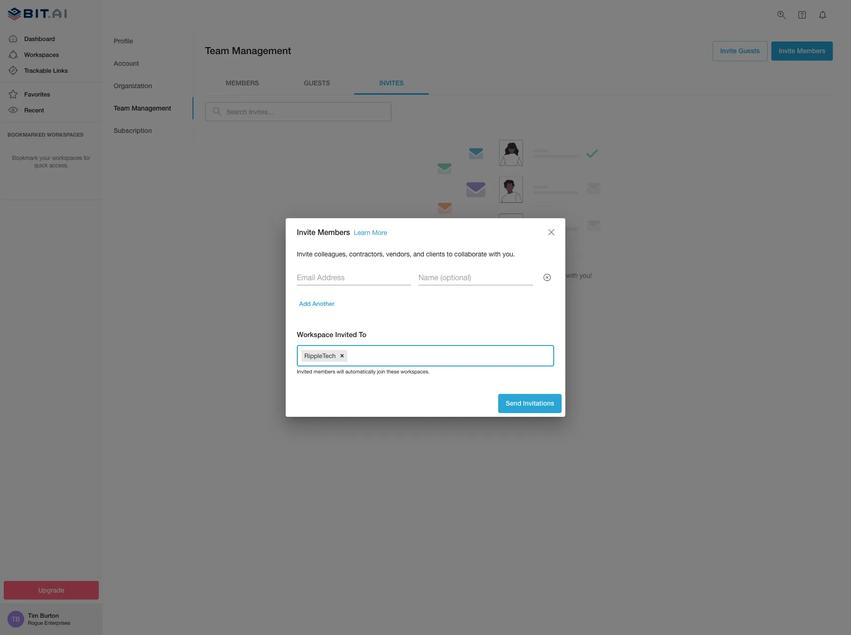 Task type: locate. For each thing, give the bounding box(es) containing it.
invite members button
[[772, 42, 834, 60]]

0 horizontal spatial team
[[114, 104, 130, 112]]

your for invite
[[464, 272, 477, 279]]

invite for invite members
[[780, 47, 796, 55]]

0 vertical spatial members
[[798, 47, 826, 55]]

upgrade button
[[4, 581, 99, 600]]

0 horizontal spatial team management
[[114, 104, 171, 112]]

invite guests
[[721, 47, 760, 55]]

0 horizontal spatial with
[[489, 251, 501, 258]]

your inside 'bookmark your workspaces for quick access.'
[[39, 155, 50, 161]]

1 vertical spatial management
[[132, 104, 171, 112]]

0 horizontal spatial members
[[318, 228, 350, 236]]

invite inside button
[[721, 47, 737, 55]]

no
[[489, 254, 499, 263]]

your left team
[[464, 272, 477, 279]]

tab list containing profile
[[103, 30, 194, 142]]

1 vertical spatial members
[[318, 228, 350, 236]]

vendors,
[[387, 251, 412, 258]]

invite up colleagues,
[[297, 228, 316, 236]]

access.
[[49, 162, 68, 169]]

invite
[[721, 47, 737, 55], [780, 47, 796, 55], [297, 228, 316, 236], [297, 251, 313, 258], [446, 272, 462, 279]]

0 horizontal spatial collaborate
[[455, 251, 487, 258]]

team management
[[205, 45, 291, 56], [114, 104, 171, 112]]

1 vertical spatial collaborate
[[532, 272, 564, 279]]

tab list
[[103, 30, 194, 142], [205, 72, 834, 94]]

team
[[205, 45, 229, 56], [114, 104, 130, 112]]

0 vertical spatial collaborate
[[455, 251, 487, 258]]

1 vertical spatial with
[[566, 272, 578, 279]]

team management down organization link
[[114, 104, 171, 112]]

1 horizontal spatial your
[[464, 272, 477, 279]]

with
[[489, 251, 501, 258], [566, 272, 578, 279]]

favorites button
[[0, 86, 103, 102]]

1 vertical spatial your
[[464, 272, 477, 279]]

invite members dialog
[[286, 218, 566, 417]]

0 vertical spatial your
[[39, 155, 50, 161]]

management up members on the top of the page
[[232, 45, 291, 56]]

workspaces button
[[0, 47, 103, 62]]

recent button
[[0, 102, 103, 118]]

1 vertical spatial team
[[114, 104, 130, 112]]

1 horizontal spatial tab list
[[205, 72, 834, 94]]

with inside invite members dialog
[[489, 251, 501, 258]]

1 horizontal spatial with
[[566, 272, 578, 279]]

1 horizontal spatial collaborate
[[532, 272, 564, 279]]

members button
[[205, 72, 280, 94]]

members inside the invite members "button"
[[798, 47, 826, 55]]

invite left guests
[[721, 47, 737, 55]]

0 vertical spatial members
[[495, 272, 522, 279]]

1 horizontal spatial members
[[798, 47, 826, 55]]

invite right guests
[[780, 47, 796, 55]]

trackable links button
[[0, 62, 103, 78]]

organization link
[[103, 75, 194, 97]]

0 vertical spatial team management
[[205, 45, 291, 56]]

to
[[359, 330, 367, 338]]

members inside invite members dialog
[[318, 228, 350, 236]]

trackable links
[[24, 67, 68, 74]]

with left you!
[[566, 272, 578, 279]]

team up members on the top of the page
[[205, 45, 229, 56]]

members
[[495, 272, 522, 279], [314, 369, 335, 374]]

your
[[39, 155, 50, 161], [464, 272, 477, 279]]

team up the 'subscription'
[[114, 104, 130, 112]]

colleagues,
[[315, 251, 348, 258]]

to
[[447, 251, 453, 258], [524, 272, 530, 279]]

you.
[[503, 251, 515, 258]]

1 horizontal spatial team management
[[205, 45, 291, 56]]

collaborate down found.
[[532, 272, 564, 279]]

1 vertical spatial to
[[524, 272, 530, 279]]

to down no invites found.
[[524, 272, 530, 279]]

0 horizontal spatial invited
[[297, 369, 312, 374]]

workspaces
[[47, 131, 83, 137]]

collaborate inside invite members dialog
[[455, 251, 487, 258]]

0 vertical spatial invited
[[336, 330, 357, 338]]

management down organization link
[[132, 104, 171, 112]]

invites
[[501, 254, 524, 263]]

0 horizontal spatial your
[[39, 155, 50, 161]]

management
[[232, 45, 291, 56], [132, 104, 171, 112]]

members
[[798, 47, 826, 55], [318, 228, 350, 236]]

account link
[[103, 52, 194, 75]]

recent
[[24, 107, 44, 114]]

bookmark your workspaces for quick access.
[[12, 155, 90, 169]]

0 vertical spatial team
[[205, 45, 229, 56]]

burton
[[40, 612, 59, 620]]

collaborate left no
[[455, 251, 487, 258]]

invite colleagues, contractors, vendors, and clients to collaborate with you.
[[297, 251, 515, 258]]

members down invites
[[495, 272, 522, 279]]

to inside invite members dialog
[[447, 251, 453, 258]]

bookmarked workspaces
[[7, 131, 83, 137]]

0 horizontal spatial tab list
[[103, 30, 194, 142]]

profile link
[[103, 30, 194, 52]]

invited down the 'rippletech' in the left of the page
[[297, 369, 312, 374]]

account
[[114, 59, 139, 67]]

1 vertical spatial invited
[[297, 369, 312, 374]]

invite left colleagues,
[[297, 251, 313, 258]]

0 horizontal spatial to
[[447, 251, 453, 258]]

profile
[[114, 37, 133, 45]]

1 horizontal spatial management
[[232, 45, 291, 56]]

trackable
[[24, 67, 51, 74]]

0 horizontal spatial management
[[132, 104, 171, 112]]

your up quick
[[39, 155, 50, 161]]

0 vertical spatial with
[[489, 251, 501, 258]]

team inside tab list
[[114, 104, 130, 112]]

guests
[[739, 47, 760, 55]]

join
[[377, 369, 386, 374]]

bookmarked
[[7, 131, 45, 137]]

invite guests button
[[713, 41, 768, 61]]

0 horizontal spatial members
[[314, 369, 335, 374]]

team management up members on the top of the page
[[205, 45, 291, 56]]

members left the will
[[314, 369, 335, 374]]

tim burton rogue enterprises
[[28, 612, 70, 626]]

1 vertical spatial team management
[[114, 104, 171, 112]]

with left you.
[[489, 251, 501, 258]]

contractors,
[[350, 251, 385, 258]]

invitations
[[524, 399, 555, 407]]

your for bookmark
[[39, 155, 50, 161]]

collaborate
[[455, 251, 487, 258], [532, 272, 564, 279]]

invite members learn more
[[297, 228, 387, 236]]

0 vertical spatial management
[[232, 45, 291, 56]]

invite left team
[[446, 272, 462, 279]]

organization
[[114, 82, 152, 89]]

to right clients
[[447, 251, 453, 258]]

subscription
[[114, 126, 152, 134]]

0 vertical spatial to
[[447, 251, 453, 258]]

workspaces
[[52, 155, 82, 161]]

1 horizontal spatial members
[[495, 272, 522, 279]]

team
[[478, 272, 493, 279]]

1 vertical spatial members
[[314, 369, 335, 374]]

Search Invites... search field
[[227, 102, 392, 121]]

found.
[[526, 254, 550, 263]]

invite inside "button"
[[780, 47, 796, 55]]

invited
[[336, 330, 357, 338], [297, 369, 312, 374]]

send invitations button
[[499, 394, 562, 413]]

invited left to
[[336, 330, 357, 338]]



Task type: vqa. For each thing, say whether or not it's contained in the screenshot.
Bookmark
yes



Task type: describe. For each thing, give the bounding box(es) containing it.
members for invite members
[[798, 47, 826, 55]]

send invitations
[[506, 399, 555, 407]]

invite for invite colleagues, contractors, vendors, and clients to collaborate with you.
[[297, 251, 313, 258]]

invite for invite guests
[[721, 47, 737, 55]]

add another
[[299, 300, 335, 307]]

invite your team members to collaborate with you!
[[446, 272, 592, 279]]

invite for invite your team members to collaborate with you!
[[446, 272, 462, 279]]

tb
[[12, 616, 20, 623]]

for
[[84, 155, 90, 161]]

dashboard
[[24, 35, 55, 42]]

automatically
[[346, 369, 376, 374]]

1 horizontal spatial to
[[524, 272, 530, 279]]

invited members will automatically join these workspaces.
[[297, 369, 430, 374]]

bookmark
[[12, 155, 38, 161]]

invite for invite members learn more
[[297, 228, 316, 236]]

you!
[[580, 272, 592, 279]]

favorites
[[24, 91, 50, 98]]

quick
[[34, 162, 48, 169]]

guests button
[[280, 72, 355, 94]]

learn more link
[[354, 229, 387, 236]]

team management inside tab list
[[114, 104, 171, 112]]

members for invite members learn more
[[318, 228, 350, 236]]

more
[[372, 229, 387, 236]]

invite members
[[780, 47, 826, 55]]

workspace invited to
[[297, 330, 367, 338]]

members
[[226, 79, 259, 87]]

workspaces.
[[401, 369, 430, 374]]

tim
[[28, 612, 38, 620]]

rogue
[[28, 621, 43, 626]]

these
[[387, 369, 399, 374]]

upgrade
[[38, 586, 64, 594]]

tab list containing members
[[205, 72, 834, 94]]

learn
[[354, 229, 371, 236]]

rippletech
[[305, 352, 336, 360]]

team management link
[[103, 97, 194, 119]]

will
[[337, 369, 344, 374]]

and
[[414, 251, 425, 258]]

workspace
[[297, 330, 334, 338]]

send
[[506, 399, 522, 407]]

subscription link
[[103, 119, 194, 142]]

1 horizontal spatial invited
[[336, 330, 357, 338]]

enterprises
[[44, 621, 70, 626]]

Email Address text field
[[297, 270, 411, 285]]

dashboard button
[[0, 31, 103, 47]]

workspaces
[[24, 51, 59, 58]]

invites
[[380, 79, 404, 87]]

links
[[53, 67, 68, 74]]

clients
[[426, 251, 445, 258]]

guests
[[304, 79, 330, 87]]

Name (optional) text field
[[419, 270, 533, 285]]

1 horizontal spatial team
[[205, 45, 229, 56]]

another
[[313, 300, 335, 307]]

add
[[299, 300, 311, 307]]

add another button
[[297, 297, 337, 311]]

members inside dialog
[[314, 369, 335, 374]]

no invites found.
[[489, 254, 550, 263]]

management inside tab list
[[132, 104, 171, 112]]

invites button
[[355, 72, 429, 94]]



